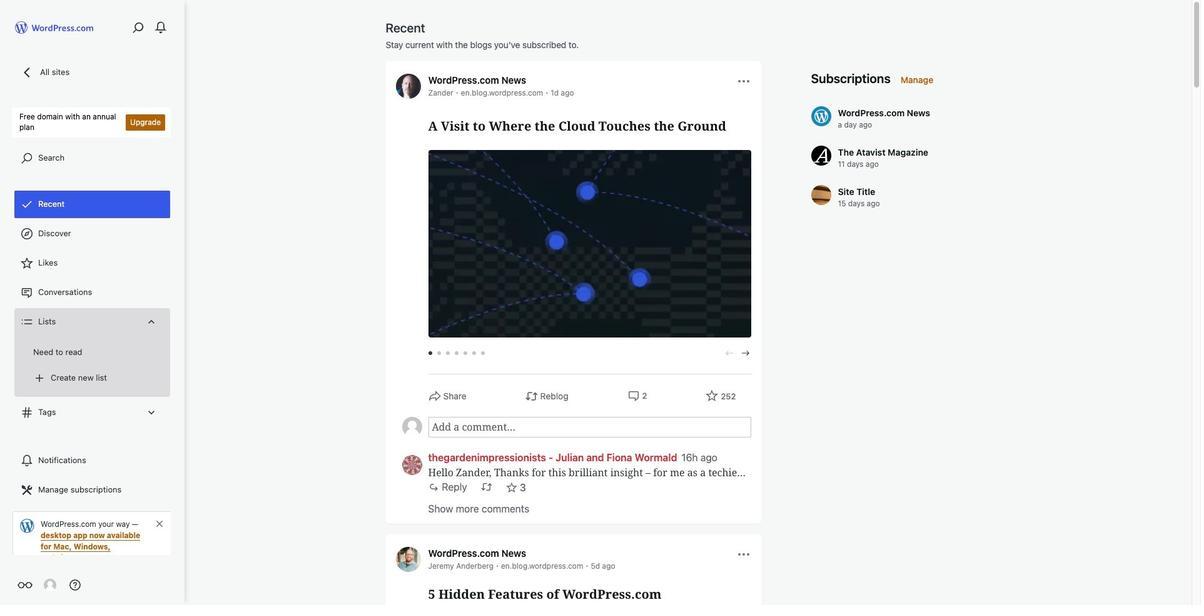 Task type: locate. For each thing, give the bounding box(es) containing it.
toggle menu image
[[736, 74, 751, 89], [736, 547, 751, 562]]

0 vertical spatial toggle menu image
[[736, 74, 751, 89]]

jeremy miller image
[[402, 417, 422, 437]]

2 toggle menu image from the top
[[736, 547, 751, 562]]

next image
[[740, 348, 751, 359]]

group
[[402, 417, 751, 438]]

reblog image
[[481, 482, 492, 493]]

Add a comment… text field
[[428, 417, 751, 438]]

jeremy miller image
[[44, 579, 56, 592]]

main content
[[386, 20, 1201, 606]]

1 vertical spatial toggle menu image
[[736, 547, 751, 562]]

keyboard_arrow_down image
[[145, 316, 158, 328]]

1 toggle menu image from the top
[[736, 74, 751, 89]]



Task type: vqa. For each thing, say whether or not it's contained in the screenshot.
progress bar
no



Task type: describe. For each thing, give the bounding box(es) containing it.
toggle menu image for 'jeremy anderberg' icon
[[736, 547, 751, 562]]

toggle menu image for zander image
[[736, 74, 751, 89]]

jeremy anderberg image
[[396, 547, 421, 572]]

zander image
[[396, 74, 421, 99]]

dismiss image
[[155, 519, 165, 529]]

reader image
[[18, 578, 33, 593]]

pager controls element
[[428, 348, 751, 359]]

keyboard_arrow_down image
[[145, 406, 158, 419]]

thegardenimpressionists - julian and fiona wormald image
[[402, 455, 422, 475]]

previous image
[[723, 348, 735, 359]]



